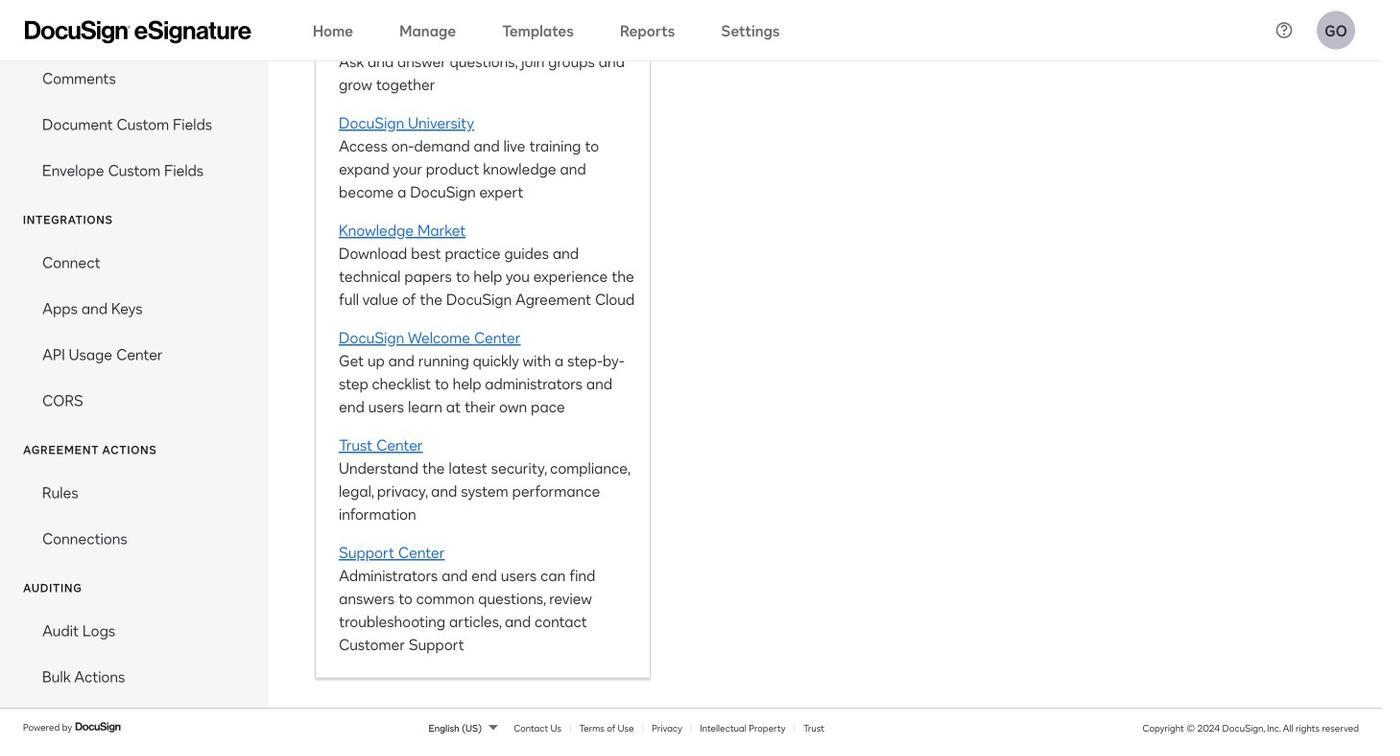 Task type: vqa. For each thing, say whether or not it's contained in the screenshot.
Agreement Actions element
yes



Task type: describe. For each thing, give the bounding box(es) containing it.
signing and sending element
[[0, 0, 269, 193]]

docusign admin image
[[25, 21, 252, 44]]

agreement actions element
[[0, 470, 269, 562]]



Task type: locate. For each thing, give the bounding box(es) containing it.
docusign image
[[75, 720, 123, 736]]

integrations element
[[0, 239, 269, 423]]

auditing element
[[0, 608, 269, 700]]



